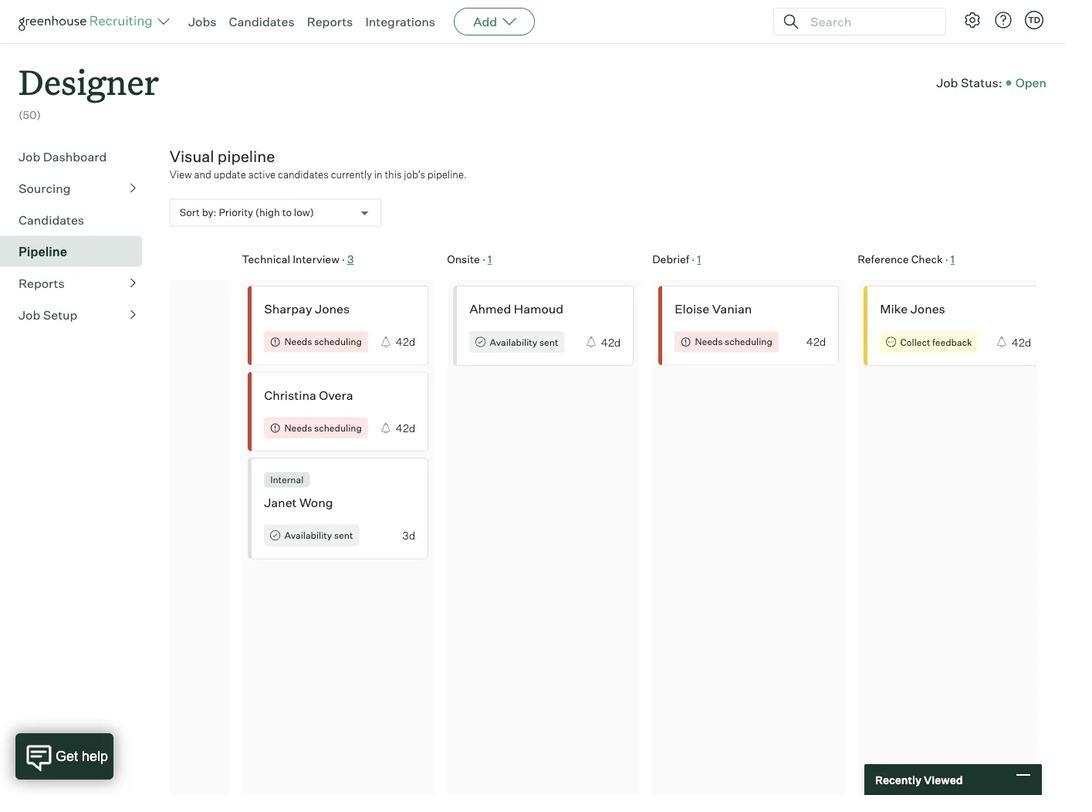 Task type: locate. For each thing, give the bounding box(es) containing it.
· right debrief
[[692, 252, 696, 266]]

0 horizontal spatial candidates link
[[19, 211, 136, 229]]

reports link up job setup link
[[19, 274, 136, 292]]

0 horizontal spatial availability sent
[[285, 529, 354, 541]]

candidates right jobs
[[229, 14, 295, 29]]

1 horizontal spatial availability sent
[[490, 336, 559, 347]]

· right check
[[946, 252, 949, 266]]

needs down sharpay jones
[[285, 336, 313, 347]]

sort
[[180, 207, 200, 219]]

job for job setup
[[19, 307, 40, 323]]

reference
[[858, 252, 910, 266]]

0 horizontal spatial jones
[[315, 301, 350, 316]]

candidates down sourcing
[[19, 212, 84, 228]]

in
[[374, 168, 383, 180]]

· left 3
[[342, 252, 345, 266]]

1 1 from the left
[[488, 252, 492, 266]]

candidates link right jobs
[[229, 14, 295, 29]]

1 jones from the left
[[315, 301, 350, 316]]

reports down pipeline
[[19, 275, 65, 291]]

job
[[937, 75, 959, 90], [19, 149, 40, 164], [19, 307, 40, 323]]

eloise
[[675, 301, 710, 316]]

0 horizontal spatial 1
[[488, 252, 492, 266]]

1 horizontal spatial candidates
[[229, 14, 295, 29]]

by:
[[202, 207, 217, 219]]

1 · from the left
[[342, 252, 345, 266]]

2 vertical spatial job
[[19, 307, 40, 323]]

availability sent down ahmed hamoud
[[490, 336, 559, 347]]

2 1 from the left
[[698, 252, 702, 266]]

0 horizontal spatial sent
[[335, 529, 354, 541]]

sent
[[540, 336, 559, 347], [335, 529, 354, 541]]

priority
[[219, 207, 253, 219]]

needs scheduling
[[285, 336, 362, 347], [696, 336, 773, 347], [285, 422, 362, 433]]

needs
[[285, 336, 313, 347], [696, 336, 724, 347], [285, 422, 313, 433]]

reports link left integrations
[[307, 14, 353, 29]]

job left setup
[[19, 307, 40, 323]]

integrations link
[[366, 14, 436, 29]]

sent down hamoud
[[540, 336, 559, 347]]

dashboard
[[43, 149, 107, 164]]

job inside job setup link
[[19, 307, 40, 323]]

candidates
[[229, 14, 295, 29], [19, 212, 84, 228]]

reference check · 1
[[858, 252, 956, 266]]

janet wong
[[265, 494, 334, 510]]

1 right debrief
[[698, 252, 702, 266]]

availability down wong
[[285, 529, 333, 541]]

janet
[[265, 494, 297, 510]]

needs scheduling for overa
[[285, 422, 362, 433]]

wong
[[300, 494, 334, 510]]

sharpay
[[265, 301, 313, 316]]

needs scheduling down overa
[[285, 422, 362, 433]]

availability sent down wong
[[285, 529, 354, 541]]

jones for sharpay jones
[[315, 301, 350, 316]]

0 vertical spatial job
[[937, 75, 959, 90]]

visual
[[170, 146, 214, 166]]

1 for eloise
[[698, 252, 702, 266]]

vanian
[[713, 301, 753, 316]]

3d
[[403, 529, 416, 542]]

technical interview · 3
[[242, 252, 354, 266]]

·
[[342, 252, 345, 266], [483, 252, 486, 266], [692, 252, 696, 266], [946, 252, 949, 266]]

needs down eloise vanian
[[696, 336, 724, 347]]

needs for sharpay
[[285, 336, 313, 347]]

1 vertical spatial candidates link
[[19, 211, 136, 229]]

2 horizontal spatial 1
[[952, 252, 956, 266]]

(high
[[256, 207, 280, 219]]

availability
[[490, 336, 538, 347], [285, 529, 333, 541]]

and
[[194, 168, 212, 180]]

sent left 3d
[[335, 529, 354, 541]]

1 horizontal spatial 1
[[698, 252, 702, 266]]

job inside "job dashboard" link
[[19, 149, 40, 164]]

scheduling for jones
[[315, 336, 362, 347]]

candidates
[[278, 168, 329, 180]]

jones up collect feedback at the top right of the page
[[911, 301, 946, 316]]

1 right check
[[952, 252, 956, 266]]

reports left integrations
[[307, 14, 353, 29]]

1 vertical spatial candidates
[[19, 212, 84, 228]]

td button
[[1026, 11, 1044, 29]]

0 vertical spatial sent
[[540, 336, 559, 347]]

candidates link up pipeline link
[[19, 211, 136, 229]]

jones right sharpay
[[315, 301, 350, 316]]

job up sourcing
[[19, 149, 40, 164]]

1 vertical spatial availability sent
[[285, 529, 354, 541]]

this
[[385, 168, 402, 180]]

candidates link
[[229, 14, 295, 29], [19, 211, 136, 229]]

scheduling down overa
[[315, 422, 362, 433]]

needs for eloise
[[696, 336, 724, 347]]

1 vertical spatial availability
[[285, 529, 333, 541]]

jobs link
[[188, 14, 217, 29]]

3
[[348, 252, 354, 266]]

active
[[248, 168, 276, 180]]

0 vertical spatial reports
[[307, 14, 353, 29]]

scheduling
[[315, 336, 362, 347], [726, 336, 773, 347], [315, 422, 362, 433]]

jones
[[315, 301, 350, 316], [911, 301, 946, 316]]

td
[[1029, 15, 1041, 25]]

pipeline.
[[428, 168, 467, 180]]

42d
[[396, 335, 416, 348], [807, 335, 827, 348], [602, 335, 621, 349], [1013, 335, 1032, 349], [396, 421, 416, 435]]

1 horizontal spatial availability
[[490, 336, 538, 347]]

2 jones from the left
[[911, 301, 946, 316]]

job setup link
[[19, 306, 136, 324]]

1 right onsite
[[488, 252, 492, 266]]

reports link
[[307, 14, 353, 29], [19, 274, 136, 292]]

greenhouse recruiting image
[[19, 12, 158, 31]]

1 vertical spatial reports
[[19, 275, 65, 291]]

scheduling down vanian
[[726, 336, 773, 347]]

sort by: priority (high to low)
[[180, 207, 314, 219]]

recently viewed
[[876, 773, 963, 787]]

availability down ahmed hamoud
[[490, 336, 538, 347]]

0 horizontal spatial reports
[[19, 275, 65, 291]]

to
[[282, 207, 292, 219]]

job dashboard link
[[19, 147, 136, 166]]

collect
[[901, 336, 931, 347]]

job left the status:
[[937, 75, 959, 90]]

reports
[[307, 14, 353, 29], [19, 275, 65, 291]]

availability sent
[[490, 336, 559, 347], [285, 529, 354, 541]]

1 horizontal spatial reports link
[[307, 14, 353, 29]]

· right onsite
[[483, 252, 486, 266]]

0 horizontal spatial reports link
[[19, 274, 136, 292]]

currently
[[331, 168, 372, 180]]

1
[[488, 252, 492, 266], [698, 252, 702, 266], [952, 252, 956, 266]]

pipeline link
[[19, 242, 136, 261]]

sourcing
[[19, 180, 71, 196]]

needs scheduling down sharpay jones
[[285, 336, 362, 347]]

2 · from the left
[[483, 252, 486, 266]]

1 vertical spatial job
[[19, 149, 40, 164]]

(50)
[[19, 108, 41, 122]]

scheduling down sharpay jones
[[315, 336, 362, 347]]

scheduling for overa
[[315, 422, 362, 433]]

needs scheduling down vanian
[[696, 336, 773, 347]]

low)
[[294, 207, 314, 219]]

configure image
[[964, 11, 982, 29]]

1 horizontal spatial jones
[[911, 301, 946, 316]]

debrief · 1
[[653, 252, 702, 266]]

needs down christina
[[285, 422, 313, 433]]

1 horizontal spatial candidates link
[[229, 14, 295, 29]]



Task type: describe. For each thing, give the bounding box(es) containing it.
hamoud
[[515, 301, 564, 316]]

42d for mike jones
[[1013, 335, 1032, 349]]

needs scheduling for vanian
[[696, 336, 773, 347]]

internal
[[271, 474, 304, 485]]

1 horizontal spatial reports
[[307, 14, 353, 29]]

job for job status:
[[937, 75, 959, 90]]

0 vertical spatial reports link
[[307, 14, 353, 29]]

42d for ahmed hamoud
[[602, 335, 621, 349]]

needs scheduling for jones
[[285, 336, 362, 347]]

mike
[[881, 301, 909, 316]]

technical
[[242, 252, 291, 266]]

collect feedback
[[901, 336, 973, 347]]

scheduling for vanian
[[726, 336, 773, 347]]

42d for sharpay jones
[[396, 335, 416, 348]]

job status:
[[937, 75, 1003, 90]]

ahmed hamoud
[[470, 301, 564, 316]]

4 · from the left
[[946, 252, 949, 266]]

open
[[1016, 75, 1047, 90]]

42d for christina overa
[[396, 421, 416, 435]]

visual pipeline view and update active candidates currently in this job's pipeline.
[[170, 146, 467, 180]]

sharpay jones
[[265, 301, 350, 316]]

3 · from the left
[[692, 252, 696, 266]]

job's
[[404, 168, 425, 180]]

check
[[912, 252, 944, 266]]

1 horizontal spatial sent
[[540, 336, 559, 347]]

sourcing link
[[19, 179, 136, 197]]

0 vertical spatial availability sent
[[490, 336, 559, 347]]

designer
[[19, 59, 159, 104]]

integrations
[[366, 14, 436, 29]]

onsite
[[448, 252, 481, 266]]

0 vertical spatial candidates link
[[229, 14, 295, 29]]

debrief
[[653, 252, 690, 266]]

christina
[[265, 387, 317, 402]]

update
[[214, 168, 246, 180]]

job for job dashboard
[[19, 149, 40, 164]]

jones for mike jones
[[911, 301, 946, 316]]

Search text field
[[807, 10, 932, 33]]

job dashboard
[[19, 149, 107, 164]]

reports inside reports link
[[19, 275, 65, 291]]

td button
[[1022, 8, 1047, 32]]

overa
[[319, 387, 354, 402]]

add button
[[454, 8, 535, 36]]

needs for christina
[[285, 422, 313, 433]]

view
[[170, 168, 192, 180]]

3 1 from the left
[[952, 252, 956, 266]]

0 horizontal spatial availability
[[285, 529, 333, 541]]

0 vertical spatial candidates
[[229, 14, 295, 29]]

mike jones
[[881, 301, 946, 316]]

designer (50)
[[19, 59, 159, 122]]

ahmed
[[470, 301, 512, 316]]

job setup
[[19, 307, 78, 323]]

designer link
[[19, 43, 159, 107]]

jobs
[[188, 14, 217, 29]]

0 vertical spatial availability
[[490, 336, 538, 347]]

1 for ahmed
[[488, 252, 492, 266]]

pipeline
[[19, 244, 67, 259]]

setup
[[43, 307, 78, 323]]

onsite · 1
[[448, 252, 492, 266]]

christina overa
[[265, 387, 354, 402]]

1 vertical spatial reports link
[[19, 274, 136, 292]]

viewed
[[924, 773, 963, 787]]

status:
[[961, 75, 1003, 90]]

add
[[473, 14, 497, 29]]

feedback
[[933, 336, 973, 347]]

1 vertical spatial sent
[[335, 529, 354, 541]]

interview
[[293, 252, 340, 266]]

eloise vanian
[[675, 301, 753, 316]]

pipeline
[[218, 146, 275, 166]]

0 horizontal spatial candidates
[[19, 212, 84, 228]]

recently
[[876, 773, 922, 787]]



Task type: vqa. For each thing, say whether or not it's contained in the screenshot.
first Begin from left
no



